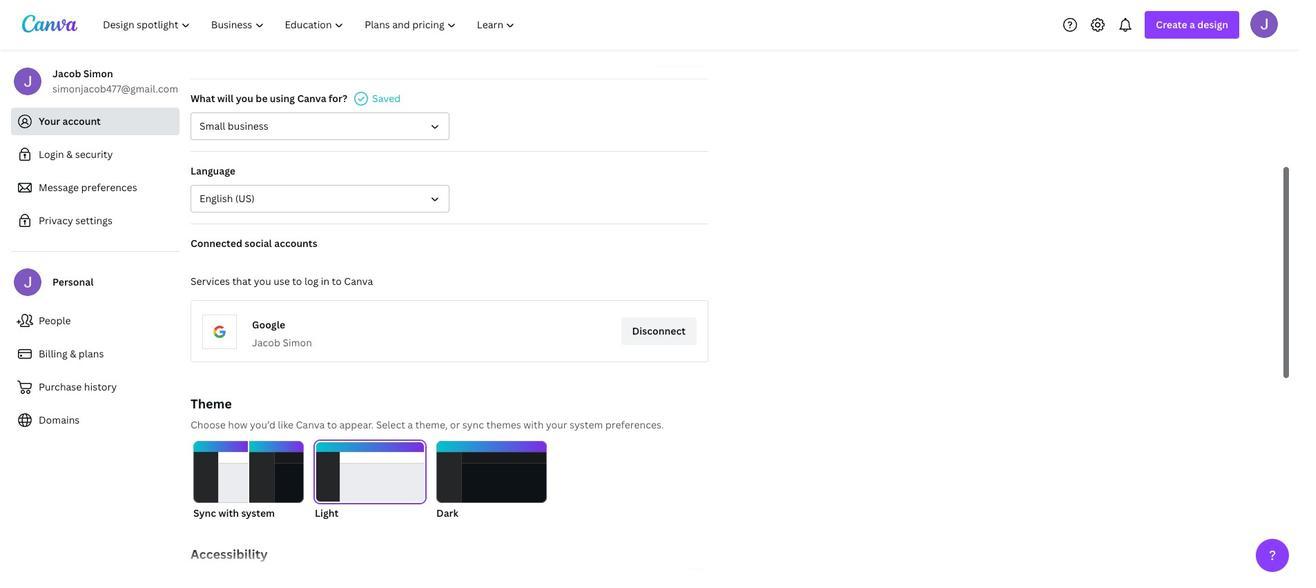 Task type: describe. For each thing, give the bounding box(es) containing it.
(us)
[[235, 192, 255, 205]]

use
[[274, 275, 290, 288]]

accessibility
[[191, 546, 268, 563]]

purchase history
[[39, 381, 117, 394]]

themes
[[487, 419, 521, 432]]

purchase
[[39, 381, 82, 394]]

google
[[252, 318, 285, 332]]

services that you use to log in to canva
[[191, 275, 373, 288]]

that
[[232, 275, 252, 288]]

connected
[[191, 237, 242, 250]]

what
[[191, 92, 215, 105]]

system inside theme choose how you'd like canva to appear. select a theme, or sync themes with your system preferences.
[[570, 419, 603, 432]]

billing & plans
[[39, 347, 104, 361]]

in
[[321, 275, 330, 288]]

connected social accounts
[[191, 237, 317, 250]]

choose
[[191, 419, 226, 432]]

people
[[39, 314, 71, 327]]

appear.
[[340, 419, 374, 432]]

simon inside 'google jacob simon'
[[283, 336, 312, 349]]

& for billing
[[70, 347, 76, 361]]

system inside button
[[241, 507, 275, 520]]

account
[[63, 115, 101, 128]]

design
[[1198, 18, 1229, 31]]

english
[[200, 192, 233, 205]]

sync with system
[[193, 507, 275, 520]]

login & security link
[[11, 141, 180, 169]]

business
[[228, 119, 269, 133]]

edit button
[[653, 40, 709, 68]]

like
[[278, 419, 294, 432]]

with inside theme choose how you'd like canva to appear. select a theme, or sync themes with your system preferences.
[[524, 419, 544, 432]]

billing & plans link
[[11, 341, 180, 368]]

social
[[245, 237, 272, 250]]

a inside dropdown button
[[1190, 18, 1196, 31]]

create a design
[[1156, 18, 1229, 31]]

for?
[[329, 92, 347, 105]]

jacob simon image
[[1251, 10, 1278, 38]]

what will you be using canva for?
[[191, 92, 347, 105]]

domains
[[39, 414, 80, 427]]

purchase history link
[[11, 374, 180, 401]]

edit
[[672, 47, 690, 60]]

security
[[75, 148, 113, 161]]

create a design button
[[1145, 11, 1240, 39]]

people link
[[11, 307, 180, 335]]

you for that
[[254, 275, 271, 288]]

Light button
[[315, 441, 425, 521]]

disconnect button
[[621, 318, 697, 345]]

Small business button
[[191, 113, 450, 140]]

english (us)
[[200, 192, 255, 205]]

your account link
[[11, 108, 180, 135]]

be
[[256, 92, 268, 105]]



Task type: locate. For each thing, give the bounding box(es) containing it.
1 horizontal spatial simon
[[283, 336, 312, 349]]

0 vertical spatial with
[[524, 419, 544, 432]]

dark
[[437, 507, 459, 520]]

with left your
[[524, 419, 544, 432]]

login & security
[[39, 148, 113, 161]]

jacob simon simonjacob477@gmail.com
[[52, 67, 178, 95]]

message preferences
[[39, 181, 137, 194]]

light
[[315, 507, 339, 520]]

& left plans
[[70, 347, 76, 361]]

you left use
[[254, 275, 271, 288]]

1 vertical spatial canva
[[344, 275, 373, 288]]

canva for what
[[297, 92, 326, 105]]

language
[[191, 164, 236, 178]]

to inside theme choose how you'd like canva to appear. select a theme, or sync themes with your system preferences.
[[327, 419, 337, 432]]

plans
[[79, 347, 104, 361]]

theme
[[191, 396, 232, 412]]

canva
[[297, 92, 326, 105], [344, 275, 373, 288], [296, 419, 325, 432]]

you
[[236, 92, 254, 105], [254, 275, 271, 288]]

small business
[[200, 119, 269, 133]]

domains link
[[11, 407, 180, 434]]

privacy settings
[[39, 214, 113, 227]]

0 vertical spatial simon
[[83, 67, 113, 80]]

a
[[1190, 18, 1196, 31], [408, 419, 413, 432]]

&
[[66, 148, 73, 161], [70, 347, 76, 361]]

sync
[[193, 507, 216, 520]]

0 vertical spatial canva
[[297, 92, 326, 105]]

1 vertical spatial with
[[219, 507, 239, 520]]

0 vertical spatial you
[[236, 92, 254, 105]]

jacob
[[52, 67, 81, 80], [252, 336, 280, 349]]

1 vertical spatial jacob
[[252, 336, 280, 349]]

simonjacob477@gmail.com
[[52, 82, 178, 95]]

services
[[191, 275, 230, 288]]

0 vertical spatial system
[[570, 419, 603, 432]]

accounts
[[274, 237, 317, 250]]

2 vertical spatial canva
[[296, 419, 325, 432]]

0 horizontal spatial system
[[241, 507, 275, 520]]

Language: English (US) button
[[191, 185, 450, 213]]

you left be
[[236, 92, 254, 105]]

0 horizontal spatial jacob
[[52, 67, 81, 80]]

create
[[1156, 18, 1188, 31]]

google jacob simon
[[252, 318, 312, 349]]

1 vertical spatial a
[[408, 419, 413, 432]]

system
[[570, 419, 603, 432], [241, 507, 275, 520]]

with inside button
[[219, 507, 239, 520]]

simon inside jacob simon simonjacob477@gmail.com
[[83, 67, 113, 80]]

jacob inside 'google jacob simon'
[[252, 336, 280, 349]]

theme,
[[415, 419, 448, 432]]

0 horizontal spatial with
[[219, 507, 239, 520]]

& right login
[[66, 148, 73, 161]]

personal
[[52, 276, 94, 289]]

or
[[450, 419, 460, 432]]

you for will
[[236, 92, 254, 105]]

canva right in at top
[[344, 275, 373, 288]]

to right in at top
[[332, 275, 342, 288]]

a right select
[[408, 419, 413, 432]]

0 vertical spatial &
[[66, 148, 73, 161]]

settings
[[75, 214, 113, 227]]

simon down google
[[283, 336, 312, 349]]

a left design
[[1190, 18, 1196, 31]]

a inside theme choose how you'd like canva to appear. select a theme, or sync themes with your system preferences.
[[408, 419, 413, 432]]

with
[[524, 419, 544, 432], [219, 507, 239, 520]]

to left the log
[[292, 275, 302, 288]]

system right your
[[570, 419, 603, 432]]

privacy settings link
[[11, 207, 180, 235]]

login
[[39, 148, 64, 161]]

simon
[[83, 67, 113, 80], [283, 336, 312, 349]]

privacy
[[39, 214, 73, 227]]

message
[[39, 181, 79, 194]]

canva right like
[[296, 419, 325, 432]]

Dark button
[[437, 441, 547, 521]]

& for login
[[66, 148, 73, 161]]

theme choose how you'd like canva to appear. select a theme, or sync themes with your system preferences.
[[191, 396, 664, 432]]

you'd
[[250, 419, 276, 432]]

canva for theme
[[296, 419, 325, 432]]

0 horizontal spatial a
[[408, 419, 413, 432]]

1 vertical spatial you
[[254, 275, 271, 288]]

jacob down google
[[252, 336, 280, 349]]

preferences.
[[606, 419, 664, 432]]

top level navigation element
[[94, 11, 527, 39]]

1 horizontal spatial with
[[524, 419, 544, 432]]

1 horizontal spatial system
[[570, 419, 603, 432]]

your
[[546, 419, 567, 432]]

canva left 'for?'
[[297, 92, 326, 105]]

0 vertical spatial jacob
[[52, 67, 81, 80]]

1 vertical spatial system
[[241, 507, 275, 520]]

jacob up your account
[[52, 67, 81, 80]]

sync
[[463, 419, 484, 432]]

using
[[270, 92, 295, 105]]

0 vertical spatial a
[[1190, 18, 1196, 31]]

saved
[[372, 92, 401, 105]]

disconnect
[[632, 325, 686, 338]]

your account
[[39, 115, 101, 128]]

billing
[[39, 347, 67, 361]]

1 vertical spatial &
[[70, 347, 76, 361]]

jacob inside jacob simon simonjacob477@gmail.com
[[52, 67, 81, 80]]

Sync with system button
[[193, 441, 304, 521]]

system up accessibility
[[241, 507, 275, 520]]

to
[[292, 275, 302, 288], [332, 275, 342, 288], [327, 419, 337, 432]]

how
[[228, 419, 248, 432]]

history
[[84, 381, 117, 394]]

1 vertical spatial simon
[[283, 336, 312, 349]]

log
[[305, 275, 319, 288]]

will
[[217, 92, 234, 105]]

simon up simonjacob477@gmail.com
[[83, 67, 113, 80]]

0 horizontal spatial simon
[[83, 67, 113, 80]]

message preferences link
[[11, 174, 180, 202]]

with right sync
[[219, 507, 239, 520]]

1 horizontal spatial a
[[1190, 18, 1196, 31]]

preferences
[[81, 181, 137, 194]]

small
[[200, 119, 225, 133]]

your
[[39, 115, 60, 128]]

1 horizontal spatial jacob
[[252, 336, 280, 349]]

select
[[376, 419, 405, 432]]

to left 'appear.' at the bottom left of page
[[327, 419, 337, 432]]

canva inside theme choose how you'd like canva to appear. select a theme, or sync themes with your system preferences.
[[296, 419, 325, 432]]



Task type: vqa. For each thing, say whether or not it's contained in the screenshot.
Billing
yes



